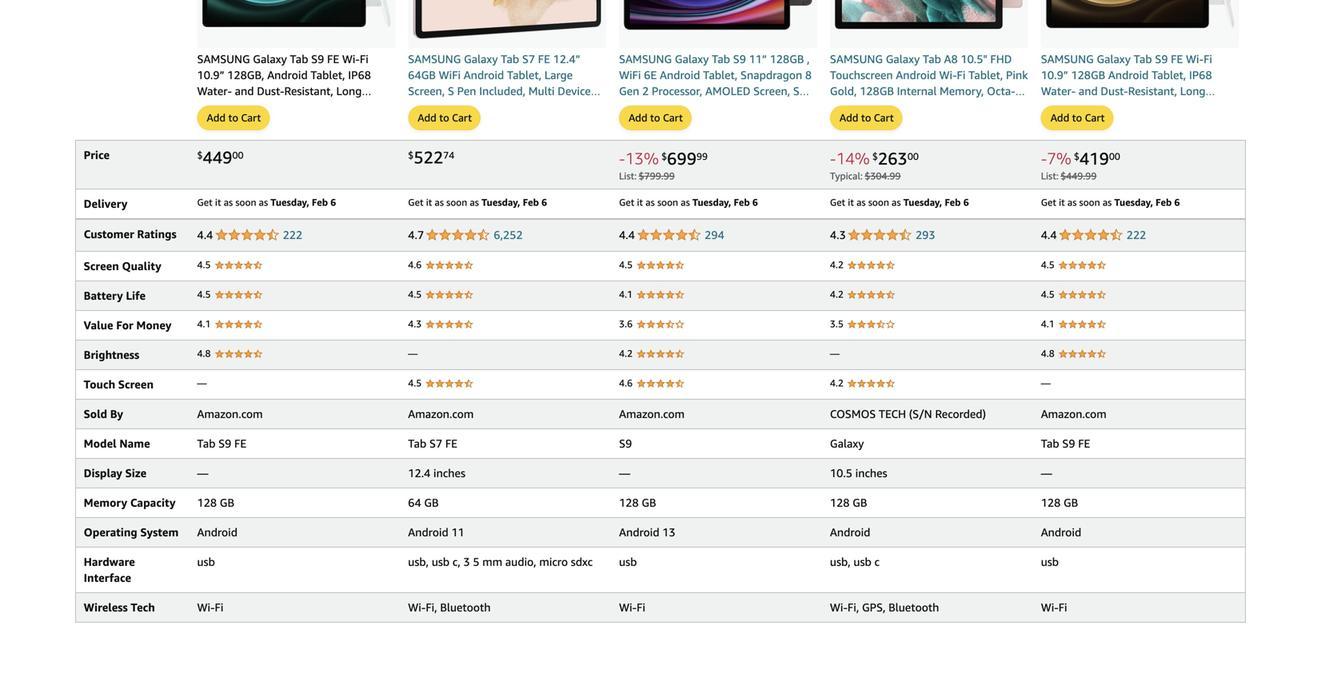 Task type: describe. For each thing, give the bounding box(es) containing it.
and for 128gb,
[[235, 84, 254, 97]]

gps,
[[862, 601, 886, 614]]

processor, inside samsung galaxy tab a8 10.5" fhd touchscreen android wi-fi tablet, pink gold, 128gb internal memory, octa- core processor, 4gb ram, 8mp rear + 5mp front camera, bluetooth v5.0 wepgpy
[[855, 100, 905, 113]]

internal
[[897, 84, 937, 97]]

3 usb from the left
[[619, 555, 637, 569]]

samsung galaxy tab s9 fe wi-fi 10.9" 128gb android tablet, ip68 water- and dust-resistant, long battery life, powerful processor, s pen, 8mp camera, lightweight design, us version, 2023, silver
[[1041, 52, 1237, 145]]

operating system
[[84, 526, 179, 539]]

1 6 from the left
[[331, 197, 336, 208]]

a8
[[944, 52, 958, 65]]

699
[[667, 148, 697, 168]]

7 as from the left
[[857, 197, 866, 208]]

5 get it as soon as tuesday, feb 6 from the left
[[1041, 197, 1180, 208]]

fe inside samsung galaxy tab s9 fe wi-fi 10.9" 128gb android tablet, ip68 water- and dust-resistant, long battery life, powerful processor, s pen, 8mp camera, lightweight design, us version, 2023, silver
[[1171, 52, 1183, 66]]

battery,
[[545, 100, 585, 113]]

2
[[642, 84, 649, 97]]

9 as from the left
[[1068, 197, 1077, 208]]

pink inside samsung galaxy tab s7 fe 12.4" 64gb wifi android tablet, large screen, s pen included, multi device connectivity, long lasting battery, us version, 2021, mystic pink
[[519, 116, 541, 129]]

2 128 gb from the left
[[619, 496, 656, 509]]

us inside samsung galaxy tab s9 fe wi-fi 10.9" 128gb, android tablet, ip68 water- and dust-resistant, long battery life, powerful processor, s pen, 8mp camera, lightweight design, us version, 2023, mint
[[197, 132, 211, 145]]

4 get it as soon as tuesday, feb 6 from the left
[[830, 197, 969, 208]]

2 usb from the left
[[432, 555, 450, 569]]

inches for 10.5 inches
[[856, 467, 888, 480]]

version, inside samsung galaxy tab s7 fe 12.4" 64gb wifi android tablet, large screen, s pen included, multi device connectivity, long lasting battery, us version, 2021, mystic pink
[[408, 116, 449, 129]]

fe inside samsung galaxy tab s9 fe wi-fi 10.9" 128gb, android tablet, ip68 water- and dust-resistant, long battery life, powerful processor, s pen, 8mp camera, lightweight design, us version, 2023, mint
[[327, 52, 339, 65]]

5 feb from the left
[[1156, 197, 1172, 208]]

samsung galaxy tab a8 10.5" fhd touchscreen android wi-fi tablet, pink gold, 128gb internal memory, octa- core processor, 4gb ram, 8mp rear + 5mp front camera, bluetooth v5.0 wepgpy link
[[830, 51, 1028, 145]]

to for third "add to cart" submit from left
[[650, 112, 660, 124]]

ip68 for samsung galaxy tab s9 fe wi-fi 10.9" 128gb android tablet, ip68 water- and dust-resistant, long battery life, powerful processor, s pen, 8mp camera, lightweight design, us version, 2023, silver
[[1189, 68, 1212, 82]]

model name
[[84, 437, 150, 450]]

4.2 for battery life
[[830, 289, 844, 300]]

samsung galaxy tab s9 fe wi-fi 10.9" 128gb, android tablet, ip68 water- and dust-resistant, long battery life, powerful processor, s pen, 8mp camera, lightweight design, us version, 2023, mint image
[[197, 0, 395, 32]]

64 gb
[[408, 496, 439, 509]]

$ inside $ 522 74
[[408, 149, 414, 161]]

add to cart for third "add to cart" submit from left
[[629, 112, 683, 124]]

amoled
[[706, 84, 751, 97]]

lightweight for mint
[[292, 116, 353, 129]]

2 it from the left
[[426, 197, 432, 208]]

add for fifth "add to cart" submit from the right
[[207, 112, 226, 124]]

tab s7 fe
[[408, 437, 458, 450]]

samsung galaxy tab s7 fe 12.4" 64gb wifi android tablet, large screen, s pen included, multi device connectivity, long lasting battery, us version, 2021, mystic pink link
[[408, 51, 606, 129]]

us inside samsung galaxy tab s7 fe 12.4" 64gb wifi android tablet, large screen, s pen included, multi device connectivity, long lasting battery, us version, 2021, mystic pink
[[588, 100, 602, 113]]

camera, for samsung galaxy tab s9 fe wi-fi 10.9" 128gb android tablet, ip68 water- and dust-resistant, long battery life, powerful processor, s pen, 8mp camera, lightweight design, us version, 2023, silver
[[1092, 116, 1133, 129]]

add for first "add to cart" submit from the right
[[1051, 112, 1070, 124]]

128gb inside samsung galaxy tab a8 10.5" fhd touchscreen android wi-fi tablet, pink gold, 128gb internal memory, octa- core processor, 4gb ram, 8mp rear + 5mp front camera, bluetooth v5.0 wepgpy
[[860, 84, 894, 97]]

android inside samsung galaxy tab a8 10.5" fhd touchscreen android wi-fi tablet, pink gold, 128gb internal memory, octa- core processor, 4gb ram, 8mp rear + 5mp front camera, bluetooth v5.0 wepgpy
[[896, 68, 937, 81]]

multi
[[529, 84, 555, 97]]

value for money
[[84, 319, 172, 332]]

5 soon from the left
[[1080, 197, 1100, 208]]

wi- inside samsung galaxy tab s9 fe wi-fi 10.9" 128gb, android tablet, ip68 water- and dust-resistant, long battery life, powerful processor, s pen, 8mp camera, lightweight design, us version, 2023, mint
[[342, 52, 360, 65]]

add for third "add to cart" submit from left
[[629, 112, 648, 124]]

quality
[[122, 259, 161, 273]]

1 tab s9 fe from the left
[[197, 437, 247, 450]]

typical:
[[830, 170, 863, 181]]

3 it from the left
[[637, 197, 643, 208]]

wireless
[[84, 601, 128, 614]]

large
[[545, 68, 573, 81]]

3 get from the left
[[619, 197, 635, 208]]

1 vertical spatial screen
[[118, 378, 154, 391]]

tech
[[131, 601, 155, 614]]

3 128 gb from the left
[[830, 496, 867, 509]]

tech
[[879, 407, 906, 421]]

1 soon from the left
[[235, 197, 256, 208]]

s9 inside samsung galaxy tab s9 fe wi-fi 10.9" 128gb, android tablet, ip68 water- and dust-resistant, long battery life, powerful processor, s pen, 8mp camera, lightweight design, us version, 2023, mint
[[311, 52, 324, 65]]

samsung for samsung galaxy tab a8 10.5" fhd touchscreen android wi-fi tablet, pink gold, 128gb internal memory, octa- core processor, 4gb ram, 8mp rear + 5mp front camera, bluetooth v5.0 wepgpy
[[830, 52, 883, 65]]

2 add to cart submit from the left
[[409, 106, 480, 129]]

galaxy for wi-
[[886, 52, 920, 65]]

s inside samsung galaxy tab s9 fe wi-fi 10.9" 128gb android tablet, ip68 water- and dust-resistant, long battery life, powerful processor, s pen, 8mp camera, lightweight design, us version, 2023, silver
[[1209, 100, 1215, 114]]

dust- for 128gb
[[1101, 84, 1128, 98]]

life, for 128gb,
[[238, 100, 259, 113]]

4 6 from the left
[[964, 197, 969, 208]]

capacity
[[130, 496, 176, 509]]

5 as from the left
[[646, 197, 655, 208]]

galaxy for 6e
[[675, 52, 709, 65]]

battery for 128gb
[[1041, 100, 1079, 114]]

cart for third "add to cart" submit from left
[[663, 112, 683, 124]]

us inside samsung galaxy tab s9 11" 128gb , wifi 6e android tablet, snapdragon 8 gen 2 processor, amoled screen, s pen, ip68 rating, us version, 2023, graphite
[[709, 100, 723, 113]]

11"
[[749, 52, 767, 65]]

74
[[443, 149, 455, 161]]

1 vertical spatial 4.3
[[408, 318, 422, 329]]

to for first "add to cart" submit from the right
[[1072, 112, 1082, 124]]

hardware
[[84, 555, 135, 569]]

interface
[[84, 571, 131, 585]]

mystic
[[484, 116, 516, 129]]

64
[[408, 496, 421, 509]]

1 4.8 from the left
[[197, 348, 211, 359]]

sdxc
[[571, 555, 593, 569]]

resistant, for silver
[[1128, 84, 1178, 98]]

2 4.4 from the left
[[619, 228, 635, 241]]

0 vertical spatial screen
[[84, 259, 119, 273]]

8
[[805, 68, 812, 81]]

hardware interface
[[84, 555, 135, 585]]

inches for 12.4 inches
[[434, 467, 466, 480]]

pen, for samsung galaxy tab s9 fe wi-fi 10.9" 128gb, android tablet, ip68 water- and dust-resistant, long battery life, powerful processor, s pen, 8mp camera, lightweight design, us version, 2023, mint
[[197, 116, 219, 129]]

0 horizontal spatial 4.1
[[197, 318, 211, 329]]

3 soon from the left
[[657, 197, 678, 208]]

4 amazon.com from the left
[[1041, 407, 1107, 421]]

4 add to cart submit from the left
[[831, 106, 902, 129]]

processor, inside samsung galaxy tab s9 fe wi-fi 10.9" 128gb android tablet, ip68 water- and dust-resistant, long battery life, powerful processor, s pen, 8mp camera, lightweight design, us version, 2023, silver
[[1155, 100, 1206, 114]]

version, inside samsung galaxy tab s9 fe wi-fi 10.9" 128gb, android tablet, ip68 water- and dust-resistant, long battery life, powerful processor, s pen, 8mp camera, lightweight design, us version, 2023, mint
[[214, 132, 255, 145]]

419
[[1080, 148, 1109, 168]]

3
[[464, 555, 470, 569]]

3.5
[[830, 318, 844, 329]]

$799.99
[[639, 170, 675, 181]]

add to cart for fifth "add to cart" submit from the right
[[207, 112, 261, 124]]

12.4"
[[553, 52, 580, 65]]

2 feb from the left
[[523, 197, 539, 208]]

2 tab s9 fe from the left
[[1041, 437, 1091, 450]]

1 amazon.com from the left
[[197, 407, 263, 421]]

wireless tech
[[84, 601, 155, 614]]

list: $449.99
[[1041, 170, 1097, 181]]

camera, for samsung galaxy tab s9 fe wi-fi 10.9" 128gb, android tablet, ip68 water- and dust-resistant, long battery life, powerful processor, s pen, 8mp camera, lightweight design, us version, 2023, mint
[[248, 116, 289, 129]]

s inside samsung galaxy tab s9 fe wi-fi 10.9" 128gb, android tablet, ip68 water- and dust-resistant, long battery life, powerful processor, s pen, 8mp camera, lightweight design, us version, 2023, mint
[[365, 100, 371, 113]]

fi inside samsung galaxy tab s9 fe wi-fi 10.9" 128gb android tablet, ip68 water- and dust-resistant, long battery life, powerful processor, s pen, 8mp camera, lightweight design, us version, 2023, silver
[[1204, 52, 1213, 66]]

128gb inside samsung galaxy tab s9 fe wi-fi 10.9" 128gb android tablet, ip68 water- and dust-resistant, long battery life, powerful processor, s pen, 8mp camera, lightweight design, us version, 2023, silver
[[1071, 68, 1106, 82]]

touchscreen
[[830, 68, 893, 81]]

- for 699
[[619, 149, 625, 168]]

1 add to cart submit from the left
[[198, 106, 269, 129]]

1 tuesday, from the left
[[271, 197, 309, 208]]

for
[[116, 319, 133, 332]]

memory
[[84, 496, 127, 509]]

12.4
[[408, 467, 431, 480]]

1 get it as soon as tuesday, feb 6 from the left
[[197, 197, 336, 208]]

rear
[[987, 100, 1010, 113]]

octa-
[[987, 84, 1016, 97]]

samsung galaxy tab s9 fe wi-fi 10.9" 128gb android tablet, ip68 water- and dust-resistant, long battery life, powerful processor, s pen, 8mp camera, lightweight design, us version, 2023, silver image
[[1041, 0, 1239, 34]]

2 as from the left
[[259, 197, 268, 208]]

samsung for samsung galaxy tab s9 fe wi-fi 10.9" 128gb, android tablet, ip68 water- and dust-resistant, long battery life, powerful processor, s pen, 8mp camera, lightweight design, us version, 2023, mint
[[197, 52, 250, 65]]

4 as from the left
[[470, 197, 479, 208]]

0 vertical spatial 4.3
[[830, 228, 846, 241]]

operating
[[84, 526, 137, 539]]

4gb
[[908, 100, 929, 113]]

android inside samsung galaxy tab s7 fe 12.4" 64gb wifi android tablet, large screen, s pen included, multi device connectivity, long lasting battery, us version, 2021, mystic pink
[[464, 68, 504, 81]]

8mp for samsung galaxy tab s9 fe wi-fi 10.9" 128gb, android tablet, ip68 water- and dust-resistant, long battery life, powerful processor, s pen, 8mp camera, lightweight design, us version, 2023, mint
[[222, 116, 245, 129]]

add to cart for first "add to cart" submit from the right
[[1051, 112, 1105, 124]]

2 gb from the left
[[424, 496, 439, 509]]

resistant, for mint
[[284, 84, 333, 97]]

samsung galaxy tab s7 fe 12.4" 64gb wifi android tablet, large screen, s pen included, multi device connectivity, long lasting battery, us version, 2021, mystic pink image
[[408, 0, 606, 44]]

pen
[[457, 84, 476, 97]]

memory capacity
[[84, 496, 176, 509]]

value
[[84, 319, 113, 332]]

- for 263
[[830, 149, 836, 168]]

1 get from the left
[[197, 197, 213, 208]]

screen, inside samsung galaxy tab s7 fe 12.4" 64gb wifi android tablet, large screen, s pen included, multi device connectivity, long lasting battery, us version, 2021, mystic pink
[[408, 84, 445, 97]]

2023, for samsung galaxy tab s9 fe wi-fi 10.9" 128gb android tablet, ip68 water- and dust-resistant, long battery life, powerful processor, s pen, 8mp camera, lightweight design, us version, 2023, silver
[[1102, 132, 1131, 145]]

device
[[558, 84, 591, 97]]

1 horizontal spatial 4.1
[[619, 289, 633, 300]]

tab inside samsung galaxy tab s9 11" 128gb , wifi 6e android tablet, snapdragon 8 gen 2 processor, amoled screen, s pen, ip68 rating, us version, 2023, graphite
[[712, 52, 730, 65]]

cart for 4th "add to cart" submit
[[874, 112, 894, 124]]

core
[[830, 100, 852, 113]]

5 usb from the left
[[1041, 555, 1059, 569]]

wifi for pen
[[439, 68, 461, 81]]

fi, for bluetooth
[[426, 601, 437, 614]]

294
[[705, 228, 725, 241]]

2 amazon.com from the left
[[408, 407, 474, 421]]

battery life
[[84, 289, 146, 302]]

price
[[84, 148, 110, 161]]

cart for fifth "add to cart" submit from the right
[[241, 112, 261, 124]]

-13% $ 699 99
[[619, 148, 708, 168]]

wi- inside samsung galaxy tab a8 10.5" fhd touchscreen android wi-fi tablet, pink gold, 128gb internal memory, octa- core processor, 4gb ram, 8mp rear + 5mp front camera, bluetooth v5.0 wepgpy
[[939, 68, 957, 81]]

samsung for samsung galaxy tab s9 11" 128gb , wifi 6e android tablet, snapdragon 8 gen 2 processor, amoled screen, s pen, ip68 rating, us version, 2023, graphite
[[619, 52, 672, 65]]

5mp
[[830, 116, 853, 129]]

4 tuesday, from the left
[[904, 197, 942, 208]]

ratings
[[137, 227, 177, 241]]

5 it from the left
[[1059, 197, 1065, 208]]

1 128 gb from the left
[[197, 496, 234, 509]]

2 horizontal spatial 4.1
[[1041, 318, 1055, 329]]

sold
[[84, 407, 107, 421]]

pen, for samsung galaxy tab s9 fe wi-fi 10.9" 128gb android tablet, ip68 water- and dust-resistant, long battery life, powerful processor, s pen, 8mp camera, lightweight design, us version, 2023, silver
[[1041, 116, 1063, 129]]

c,
[[453, 555, 461, 569]]

3 128 from the left
[[830, 496, 850, 509]]

10 as from the left
[[1103, 197, 1112, 208]]

2023, inside samsung galaxy tab s9 11" 128gb , wifi 6e android tablet, snapdragon 8 gen 2 processor, amoled screen, s pen, ip68 rating, us version, 2023, graphite
[[769, 100, 798, 113]]

1 it from the left
[[215, 197, 221, 208]]

cart for first "add to cart" submit from the right
[[1085, 112, 1105, 124]]

2 soon from the left
[[446, 197, 467, 208]]

lightweight for silver
[[1136, 116, 1197, 129]]

us inside samsung galaxy tab s9 fe wi-fi 10.9" 128gb android tablet, ip68 water- and dust-resistant, long battery life, powerful processor, s pen, 8mp camera, lightweight design, us version, 2023, silver
[[1041, 132, 1056, 145]]

and for 128gb
[[1079, 84, 1098, 98]]

delivery
[[84, 197, 128, 210]]

wi-fi, gps, bluetooth
[[830, 601, 939, 614]]

7%
[[1047, 149, 1072, 168]]

3 as from the left
[[435, 197, 444, 208]]

128gb,
[[227, 68, 264, 81]]

$449.99
[[1061, 170, 1097, 181]]

128gb inside samsung galaxy tab s9 11" 128gb , wifi 6e android tablet, snapdragon 8 gen 2 processor, amoled screen, s pen, ip68 rating, us version, 2023, graphite
[[770, 52, 804, 65]]

add to cart for fourth "add to cart" submit from the right
[[418, 112, 472, 124]]

bluetooth right gps,
[[889, 601, 939, 614]]

3 tuesday, from the left
[[693, 197, 731, 208]]

2 4.8 from the left
[[1041, 348, 1055, 359]]

5
[[473, 555, 480, 569]]

powerful for silver
[[1106, 100, 1152, 114]]

4.2 for touch screen
[[830, 377, 844, 389]]

10.9" for 128gb,
[[197, 68, 224, 81]]

12.4 inches
[[408, 467, 466, 480]]

galaxy for android
[[464, 52, 498, 65]]

6 as from the left
[[681, 197, 690, 208]]

5 add to cart submit from the left
[[1042, 106, 1113, 129]]

life, for 128gb
[[1082, 100, 1103, 114]]

snapdragon
[[741, 68, 803, 81]]

4.2 for screen quality
[[830, 259, 844, 270]]

android 11
[[408, 526, 465, 539]]

2021,
[[452, 116, 481, 129]]

ip68 inside samsung galaxy tab s9 11" 128gb , wifi 6e android tablet, snapdragon 8 gen 2 processor, amoled screen, s pen, ip68 rating, us version, 2023, graphite
[[644, 100, 667, 113]]

tab inside samsung galaxy tab s9 fe wi-fi 10.9" 128gb, android tablet, ip68 water- and dust-resistant, long battery life, powerful processor, s pen, 8mp camera, lightweight design, us version, 2023, mint
[[290, 52, 308, 65]]

customer
[[84, 227, 134, 241]]

android inside samsung galaxy tab s9 fe wi-fi 10.9" 128gb android tablet, ip68 water- and dust-resistant, long battery life, powerful processor, s pen, 8mp camera, lightweight design, us version, 2023, silver
[[1109, 68, 1149, 82]]

audio,
[[505, 555, 537, 569]]

00 for 419
[[1109, 151, 1121, 162]]

$ 449 00
[[197, 147, 244, 167]]

8mp for samsung galaxy tab s9 fe wi-fi 10.9" 128gb android tablet, ip68 water- and dust-resistant, long battery life, powerful processor, s pen, 8mp camera, lightweight design, us version, 2023, silver
[[1066, 116, 1089, 129]]

1 vertical spatial s7
[[430, 437, 442, 450]]

$304.99
[[865, 170, 901, 181]]

1 wi-fi from the left
[[197, 601, 224, 614]]

long for silver
[[1180, 84, 1206, 98]]

s7 inside samsung galaxy tab s7 fe 12.4" 64gb wifi android tablet, large screen, s pen included, multi device connectivity, long lasting battery, us version, 2021, mystic pink
[[522, 52, 535, 65]]

- for 419
[[1041, 149, 1047, 168]]

android 13
[[619, 526, 676, 539]]

4 gb from the left
[[853, 496, 867, 509]]

5 tuesday, from the left
[[1115, 197, 1153, 208]]

2 get it as soon as tuesday, feb 6 from the left
[[408, 197, 547, 208]]

s9 inside samsung galaxy tab s9 11" 128gb , wifi 6e android tablet, snapdragon 8 gen 2 processor, amoled screen, s pen, ip68 rating, us version, 2023, graphite
[[733, 52, 746, 65]]

tab inside samsung galaxy tab s7 fe 12.4" 64gb wifi android tablet, large screen, s pen included, multi device connectivity, long lasting battery, us version, 2021, mystic pink
[[501, 52, 519, 65]]

2 222 from the left
[[1127, 228, 1147, 241]]

263
[[878, 148, 908, 168]]

brightness
[[84, 348, 139, 361]]

screen quality
[[84, 259, 161, 273]]

to for 4th "add to cart" submit
[[861, 112, 871, 124]]



Task type: locate. For each thing, give the bounding box(es) containing it.
to left rating,
[[650, 112, 660, 124]]

battery inside samsung galaxy tab s9 fe wi-fi 10.9" 128gb android tablet, ip68 water- and dust-resistant, long battery life, powerful processor, s pen, 8mp camera, lightweight design, us version, 2023, silver
[[1041, 100, 1079, 114]]

0 horizontal spatial camera,
[[248, 116, 289, 129]]

1 horizontal spatial life,
[[1082, 100, 1103, 114]]

10.5
[[830, 467, 853, 480]]

version, inside samsung galaxy tab s9 fe wi-fi 10.9" 128gb android tablet, ip68 water- and dust-resistant, long battery life, powerful processor, s pen, 8mp camera, lightweight design, us version, 2023, silver
[[1058, 132, 1099, 145]]

get it as soon as tuesday, feb 6 down $449.99
[[1041, 197, 1180, 208]]

1 horizontal spatial inches
[[856, 467, 888, 480]]

4.2
[[830, 259, 844, 270], [830, 289, 844, 300], [619, 348, 633, 359], [830, 377, 844, 389]]

1 horizontal spatial 4.6
[[619, 377, 633, 389]]

tuesday, up 294
[[693, 197, 731, 208]]

3 get it as soon as tuesday, feb 6 from the left
[[619, 197, 758, 208]]

processor, inside samsung galaxy tab s9 11" 128gb , wifi 6e android tablet, snapdragon 8 gen 2 processor, amoled screen, s pen, ip68 rating, us version, 2023, graphite
[[652, 84, 703, 97]]

2 horizontal spatial 8mp
[[1066, 116, 1089, 129]]

list: for 419
[[1041, 170, 1059, 181]]

1 horizontal spatial 4.3
[[830, 228, 846, 241]]

resistant, up silver
[[1128, 84, 1178, 98]]

0 horizontal spatial resistant,
[[284, 84, 333, 97]]

1 horizontal spatial camera,
[[886, 116, 927, 129]]

1 horizontal spatial lightweight
[[1136, 116, 1197, 129]]

0 horizontal spatial 4.3
[[408, 318, 422, 329]]

add to cart down pen
[[418, 112, 472, 124]]

0 horizontal spatial list:
[[619, 170, 637, 181]]

3 wi-fi from the left
[[1041, 601, 1068, 614]]

,
[[807, 52, 810, 65]]

- inside the -13% $ 699 99
[[619, 149, 625, 168]]

1 screen, from the left
[[408, 84, 445, 97]]

pen, inside samsung galaxy tab s9 11" 128gb , wifi 6e android tablet, snapdragon 8 gen 2 processor, amoled screen, s pen, ip68 rating, us version, 2023, graphite
[[619, 100, 641, 113]]

0 horizontal spatial water-
[[197, 84, 232, 97]]

5 samsung from the left
[[1041, 52, 1094, 66]]

1 horizontal spatial powerful
[[1106, 100, 1152, 114]]

add left 2021,
[[418, 112, 437, 124]]

2 water- from the left
[[1041, 84, 1076, 98]]

1 list: from the left
[[619, 170, 637, 181]]

samsung up 128gb,
[[197, 52, 250, 65]]

2 dust- from the left
[[1101, 84, 1128, 98]]

1 design, from the left
[[356, 116, 393, 129]]

2023, inside samsung galaxy tab s9 fe wi-fi 10.9" 128gb android tablet, ip68 water- and dust-resistant, long battery life, powerful processor, s pen, 8mp camera, lightweight design, us version, 2023, silver
[[1102, 132, 1131, 145]]

screen up battery life
[[84, 259, 119, 273]]

pen, down gen
[[619, 100, 641, 113]]

1 to from the left
[[228, 112, 238, 124]]

usb, usb c, 3 5 mm audio, micro sdxc
[[408, 555, 593, 569]]

list:
[[619, 170, 637, 181], [1041, 170, 1059, 181]]

long
[[336, 84, 362, 97], [1180, 84, 1206, 98], [477, 100, 502, 113]]

version, down connectivity,
[[408, 116, 449, 129]]

tablet, for samsung galaxy tab s9 11" 128gb , wifi 6e android tablet, snapdragon 8 gen 2 processor, amoled screen, s pen, ip68 rating, us version, 2023, graphite
[[703, 68, 738, 81]]

1 horizontal spatial 4.4
[[619, 228, 635, 241]]

inches right 10.5
[[856, 467, 888, 480]]

00 for 263
[[908, 151, 919, 162]]

$ for 699
[[662, 151, 667, 162]]

00 inside -14% $ 263 00
[[908, 151, 919, 162]]

rating,
[[670, 100, 706, 113]]

powerful
[[262, 100, 308, 113], [1106, 100, 1152, 114]]

1 add from the left
[[207, 112, 226, 124]]

0 vertical spatial 4.6
[[408, 259, 422, 270]]

0 horizontal spatial inches
[[434, 467, 466, 480]]

samsung for samsung galaxy tab s9 fe wi-fi 10.9" 128gb android tablet, ip68 water- and dust-resistant, long battery life, powerful processor, s pen, 8mp camera, lightweight design, us version, 2023, silver
[[1041, 52, 1094, 66]]

water- inside samsung galaxy tab s9 fe wi-fi 10.9" 128gb, android tablet, ip68 water- and dust-resistant, long battery life, powerful processor, s pen, 8mp camera, lightweight design, us version, 2023, mint
[[197, 84, 232, 97]]

amazon.com
[[197, 407, 263, 421], [408, 407, 474, 421], [619, 407, 685, 421], [1041, 407, 1107, 421]]

1 life, from the left
[[238, 100, 259, 113]]

size
[[125, 467, 147, 480]]

tablet, up "amoled"
[[703, 68, 738, 81]]

us down device
[[588, 100, 602, 113]]

13
[[663, 526, 676, 539]]

4 samsung from the left
[[830, 52, 883, 65]]

3 add from the left
[[629, 112, 648, 124]]

galaxy up 10.5
[[830, 437, 864, 450]]

0 horizontal spatial 00
[[232, 149, 244, 161]]

samsung galaxy tab a8 10.5" fhd touchscreen android wi-fi tablet, pink gold, 128gb internal memory, octa-core processor, 4gb ram, 8mp rear + 5mp front camera, bluetooth v5.0 wepgpy image
[[830, 0, 1028, 34]]

0 horizontal spatial usb,
[[408, 555, 429, 569]]

samsung up 64gb
[[408, 52, 461, 65]]

life
[[126, 289, 146, 302]]

4 feb from the left
[[945, 197, 961, 208]]

4 usb from the left
[[854, 555, 872, 569]]

samsung galaxy tab s9 fe wi-fi 10.9" 128gb, android tablet, ip68 water- and dust-resistant, long battery life, powerful processor, s pen, 8mp camera, lightweight design, us version, 2023, mint
[[197, 52, 393, 145]]

2 lightweight from the left
[[1136, 116, 1197, 129]]

to
[[228, 112, 238, 124], [439, 112, 449, 124], [650, 112, 660, 124], [861, 112, 871, 124], [1072, 112, 1082, 124]]

0 horizontal spatial 4.4
[[197, 228, 213, 241]]

tablet, inside samsung galaxy tab s9 11" 128gb , wifi 6e android tablet, snapdragon 8 gen 2 processor, amoled screen, s pen, ip68 rating, us version, 2023, graphite
[[703, 68, 738, 81]]

3 samsung from the left
[[619, 52, 672, 65]]

$ inside -7% $ 419 00
[[1074, 151, 1080, 162]]

design, for samsung galaxy tab s9 fe wi-fi 10.9" 128gb android tablet, ip68 water- and dust-resistant, long battery life, powerful processor, s pen, 8mp camera, lightweight design, us version, 2023, silver
[[1200, 116, 1237, 129]]

4.5
[[197, 259, 211, 270], [619, 259, 633, 270], [1041, 259, 1055, 270], [197, 289, 211, 300], [408, 289, 422, 300], [1041, 289, 1055, 300], [408, 377, 422, 389]]

1 horizontal spatial 00
[[908, 151, 919, 162]]

pink inside samsung galaxy tab a8 10.5" fhd touchscreen android wi-fi tablet, pink gold, 128gb internal memory, octa- core processor, 4gb ram, 8mp rear + 5mp front camera, bluetooth v5.0 wepgpy
[[1006, 68, 1028, 81]]

s inside samsung galaxy tab s9 11" 128gb , wifi 6e android tablet, snapdragon 8 gen 2 processor, amoled screen, s pen, ip68 rating, us version, 2023, graphite
[[793, 84, 800, 97]]

cart down pen
[[452, 112, 472, 124]]

s inside samsung galaxy tab s7 fe 12.4" 64gb wifi android tablet, large screen, s pen included, multi device connectivity, long lasting battery, us version, 2021, mystic pink
[[448, 84, 454, 97]]

memory,
[[940, 84, 984, 97]]

pen, up 449
[[197, 116, 219, 129]]

tablet, inside samsung galaxy tab s9 fe wi-fi 10.9" 128gb android tablet, ip68 water- and dust-resistant, long battery life, powerful processor, s pen, 8mp camera, lightweight design, us version, 2023, silver
[[1152, 68, 1187, 82]]

s9 inside samsung galaxy tab s9 fe wi-fi 10.9" 128gb android tablet, ip68 water- and dust-resistant, long battery life, powerful processor, s pen, 8mp camera, lightweight design, us version, 2023, silver
[[1155, 52, 1168, 66]]

10.9" inside samsung galaxy tab s9 fe wi-fi 10.9" 128gb android tablet, ip68 water- and dust-resistant, long battery life, powerful processor, s pen, 8mp camera, lightweight design, us version, 2023, silver
[[1041, 68, 1068, 82]]

get down list: $799.99
[[619, 197, 635, 208]]

0 horizontal spatial pen,
[[197, 116, 219, 129]]

1 horizontal spatial -
[[830, 149, 836, 168]]

1 cart from the left
[[241, 112, 261, 124]]

1 horizontal spatial pen,
[[619, 100, 641, 113]]

tuesday, down mint
[[271, 197, 309, 208]]

galaxy inside samsung galaxy tab a8 10.5" fhd touchscreen android wi-fi tablet, pink gold, 128gb internal memory, octa- core processor, 4gb ram, 8mp rear + 5mp front camera, bluetooth v5.0 wepgpy
[[886, 52, 920, 65]]

0 horizontal spatial screen,
[[408, 84, 445, 97]]

cart up 419
[[1085, 112, 1105, 124]]

lasting
[[505, 100, 542, 113]]

- up typical:
[[830, 149, 836, 168]]

2 horizontal spatial wi-fi
[[1041, 601, 1068, 614]]

5 6 from the left
[[1175, 197, 1180, 208]]

pink up octa-
[[1006, 68, 1028, 81]]

wifi inside samsung galaxy tab s9 11" 128gb , wifi 6e android tablet, snapdragon 8 gen 2 processor, amoled screen, s pen, ip68 rating, us version, 2023, graphite
[[619, 68, 641, 81]]

samsung galaxy tab s9 11" 128gb , wifi 6e android tablet, snapdragon 8 gen 2 processor, amoled screen, s pen, ip68 rating, us version, 2023, graphite image
[[619, 0, 817, 35]]

ip68 inside samsung galaxy tab s9 fe wi-fi 10.9" 128gb, android tablet, ip68 water- and dust-resistant, long battery life, powerful processor, s pen, 8mp camera, lightweight design, us version, 2023, mint
[[348, 68, 371, 81]]

- inside -14% $ 263 00
[[830, 149, 836, 168]]

2 add to cart from the left
[[418, 112, 472, 124]]

0 horizontal spatial design,
[[356, 116, 393, 129]]

and up 419
[[1079, 84, 1098, 98]]

0 vertical spatial 128gb
[[770, 52, 804, 65]]

battery for 128gb,
[[197, 100, 235, 113]]

0 horizontal spatial s7
[[430, 437, 442, 450]]

list: for 699
[[619, 170, 637, 181]]

bluetooth inside samsung galaxy tab a8 10.5" fhd touchscreen android wi-fi tablet, pink gold, 128gb internal memory, octa- core processor, 4gb ram, 8mp rear + 5mp front camera, bluetooth v5.0 wepgpy
[[930, 116, 981, 129]]

2023, up 419
[[1102, 132, 1131, 145]]

us down "amoled"
[[709, 100, 723, 113]]

to left 2021,
[[439, 112, 449, 124]]

8mp inside samsung galaxy tab a8 10.5" fhd touchscreen android wi-fi tablet, pink gold, 128gb internal memory, octa- core processor, 4gb ram, 8mp rear + 5mp front camera, bluetooth v5.0 wepgpy
[[962, 100, 984, 113]]

1 camera, from the left
[[248, 116, 289, 129]]

galaxy for 128gb,
[[253, 52, 287, 65]]

s7 up the multi
[[522, 52, 535, 65]]

0 vertical spatial pink
[[1006, 68, 1028, 81]]

it down typical:
[[848, 197, 854, 208]]

64gb
[[408, 68, 436, 81]]

galaxy up rating,
[[675, 52, 709, 65]]

293
[[916, 228, 936, 241]]

add to cart up -7% $ 419 00
[[1051, 112, 1105, 124]]

3 add to cart submit from the left
[[620, 106, 691, 129]]

screen up by
[[118, 378, 154, 391]]

2 vertical spatial 128gb
[[860, 84, 894, 97]]

1 horizontal spatial design,
[[1200, 116, 1237, 129]]

fe inside samsung galaxy tab s7 fe 12.4" 64gb wifi android tablet, large screen, s pen included, multi device connectivity, long lasting battery, us version, 2021, mystic pink
[[538, 52, 550, 65]]

2 to from the left
[[439, 112, 449, 124]]

pen, inside samsung galaxy tab s9 fe wi-fi 10.9" 128gb android tablet, ip68 water- and dust-resistant, long battery life, powerful processor, s pen, 8mp camera, lightweight design, us version, 2023, silver
[[1041, 116, 1063, 129]]

resistant, inside samsung galaxy tab s9 fe wi-fi 10.9" 128gb android tablet, ip68 water- and dust-resistant, long battery life, powerful processor, s pen, 8mp camera, lightweight design, us version, 2023, silver
[[1128, 84, 1178, 98]]

lightweight up silver
[[1136, 116, 1197, 129]]

pen, inside samsung galaxy tab s9 fe wi-fi 10.9" 128gb, android tablet, ip68 water- and dust-resistant, long battery life, powerful processor, s pen, 8mp camera, lightweight design, us version, 2023, mint
[[197, 116, 219, 129]]

micro
[[539, 555, 568, 569]]

list: $799.99
[[619, 170, 675, 181]]

fi inside samsung galaxy tab a8 10.5" fhd touchscreen android wi-fi tablet, pink gold, 128gb internal memory, octa- core processor, 4gb ram, 8mp rear + 5mp front camera, bluetooth v5.0 wepgpy
[[957, 68, 966, 81]]

processor, up silver
[[1155, 100, 1206, 114]]

s9
[[311, 52, 324, 65], [733, 52, 746, 65], [1155, 52, 1168, 66], [219, 437, 231, 450], [619, 437, 632, 450], [1063, 437, 1076, 450]]

0 horizontal spatial long
[[336, 84, 362, 97]]

wi- inside samsung galaxy tab s9 fe wi-fi 10.9" 128gb android tablet, ip68 water- and dust-resistant, long battery life, powerful processor, s pen, 8mp camera, lightweight design, us version, 2023, silver
[[1186, 52, 1204, 66]]

to up wepgpy
[[861, 112, 871, 124]]

2 samsung from the left
[[408, 52, 461, 65]]

version, down "amoled"
[[726, 100, 766, 113]]

1 horizontal spatial wi-fi
[[619, 601, 646, 614]]

it down 449
[[215, 197, 221, 208]]

money
[[136, 319, 172, 332]]

long inside samsung galaxy tab s7 fe 12.4" 64gb wifi android tablet, large screen, s pen included, multi device connectivity, long lasting battery, us version, 2021, mystic pink
[[477, 100, 502, 113]]

pen, up 7%
[[1041, 116, 1063, 129]]

2 10.9" from the left
[[1041, 68, 1068, 82]]

(s/n
[[909, 407, 932, 421]]

1 horizontal spatial 10.9"
[[1041, 68, 1068, 82]]

0 vertical spatial s7
[[522, 52, 535, 65]]

soon down $799.99
[[657, 197, 678, 208]]

1 tablet, from the left
[[311, 68, 345, 81]]

1 horizontal spatial resistant,
[[1128, 84, 1178, 98]]

1 vertical spatial 4.6
[[619, 377, 633, 389]]

screen,
[[408, 84, 445, 97], [754, 84, 790, 97]]

0 horizontal spatial pink
[[519, 116, 541, 129]]

- up list: $799.99
[[619, 149, 625, 168]]

design, inside samsung galaxy tab s9 fe wi-fi 10.9" 128gb android tablet, ip68 water- and dust-resistant, long battery life, powerful processor, s pen, 8mp camera, lightweight design, us version, 2023, silver
[[1200, 116, 1237, 129]]

screen, inside samsung galaxy tab s9 11" 128gb , wifi 6e android tablet, snapdragon 8 gen 2 processor, amoled screen, s pen, ip68 rating, us version, 2023, graphite
[[754, 84, 790, 97]]

add to cart submit down '2'
[[620, 106, 691, 129]]

battery inside samsung galaxy tab s9 fe wi-fi 10.9" 128gb, android tablet, ip68 water- and dust-resistant, long battery life, powerful processor, s pen, 8mp camera, lightweight design, us version, 2023, mint
[[197, 100, 235, 113]]

inches
[[434, 467, 466, 480], [856, 467, 888, 480]]

0 horizontal spatial 10.9"
[[197, 68, 224, 81]]

8mp inside samsung galaxy tab s9 fe wi-fi 10.9" 128gb android tablet, ip68 water- and dust-resistant, long battery life, powerful processor, s pen, 8mp camera, lightweight design, us version, 2023, silver
[[1066, 116, 1089, 129]]

2 life, from the left
[[1082, 100, 1103, 114]]

0 horizontal spatial and
[[235, 84, 254, 97]]

list: down 7%
[[1041, 170, 1059, 181]]

tab s9 fe
[[197, 437, 247, 450], [1041, 437, 1091, 450]]

0 horizontal spatial wifi
[[439, 68, 461, 81]]

13%
[[625, 149, 659, 168]]

8mp up $ 449 00
[[222, 116, 245, 129]]

2 camera, from the left
[[886, 116, 927, 129]]

water- inside samsung galaxy tab s9 fe wi-fi 10.9" 128gb android tablet, ip68 water- and dust-resistant, long battery life, powerful processor, s pen, 8mp camera, lightweight design, us version, 2023, silver
[[1041, 84, 1076, 98]]

usb, down android 11
[[408, 555, 429, 569]]

10.9" inside samsung galaxy tab s9 fe wi-fi 10.9" 128gb, android tablet, ip68 water- and dust-resistant, long battery life, powerful processor, s pen, 8mp camera, lightweight design, us version, 2023, mint
[[197, 68, 224, 81]]

tablet, up the multi
[[507, 68, 542, 81]]

+
[[1013, 100, 1020, 113]]

powerful for mint
[[262, 100, 308, 113]]

usb, usb c
[[830, 555, 880, 569]]

128
[[197, 496, 217, 509], [619, 496, 639, 509], [830, 496, 850, 509], [1041, 496, 1061, 509]]

cart
[[241, 112, 261, 124], [452, 112, 472, 124], [663, 112, 683, 124], [874, 112, 894, 124], [1085, 112, 1105, 124]]

ip68 inside samsung galaxy tab s9 fe wi-fi 10.9" 128gb android tablet, ip68 water- and dust-resistant, long battery life, powerful processor, s pen, 8mp camera, lightweight design, us version, 2023, silver
[[1189, 68, 1212, 82]]

add up wepgpy
[[840, 112, 859, 124]]

resistant, up mint
[[284, 84, 333, 97]]

00
[[232, 149, 244, 161], [908, 151, 919, 162], [1109, 151, 1121, 162]]

cart down 128gb,
[[241, 112, 261, 124]]

1 222 from the left
[[283, 228, 303, 241]]

camera, inside samsung galaxy tab s9 fe wi-fi 10.9" 128gb, android tablet, ip68 water- and dust-resistant, long battery life, powerful processor, s pen, 8mp camera, lightweight design, us version, 2023, mint
[[248, 116, 289, 129]]

inches right 12.4
[[434, 467, 466, 480]]

processor, inside samsung galaxy tab s9 fe wi-fi 10.9" 128gb, android tablet, ip68 water- and dust-resistant, long battery life, powerful processor, s pen, 8mp camera, lightweight design, us version, 2023, mint
[[311, 100, 362, 113]]

2 horizontal spatial camera,
[[1092, 116, 1133, 129]]

list: down 13%
[[619, 170, 637, 181]]

tablet, for samsung galaxy tab a8 10.5" fhd touchscreen android wi-fi tablet, pink gold, 128gb internal memory, octa- core processor, 4gb ram, 8mp rear + 5mp front camera, bluetooth v5.0 wepgpy
[[969, 68, 1003, 81]]

2023, inside samsung galaxy tab s9 fe wi-fi 10.9" 128gb, android tablet, ip68 water- and dust-resistant, long battery life, powerful processor, s pen, 8mp camera, lightweight design, us version, 2023, mint
[[258, 132, 287, 145]]

2 horizontal spatial 4.4
[[1041, 228, 1057, 241]]

3 - from the left
[[1041, 149, 1047, 168]]

life, up 419
[[1082, 100, 1103, 114]]

tuesday, up 6,252 at the left of page
[[482, 197, 520, 208]]

samsung inside samsung galaxy tab s9 11" 128gb , wifi 6e android tablet, snapdragon 8 gen 2 processor, amoled screen, s pen, ip68 rating, us version, 2023, graphite
[[619, 52, 672, 65]]

1 vertical spatial pink
[[519, 116, 541, 129]]

4.4 down list: $449.99
[[1041, 228, 1057, 241]]

3 feb from the left
[[734, 197, 750, 208]]

0 horizontal spatial 128gb
[[770, 52, 804, 65]]

0 horizontal spatial tab s9 fe
[[197, 437, 247, 450]]

2 inches from the left
[[856, 467, 888, 480]]

processor,
[[652, 84, 703, 97], [311, 100, 362, 113], [855, 100, 905, 113], [1155, 100, 1206, 114]]

name
[[119, 437, 150, 450]]

get it as soon as tuesday, feb 6 down $799.99
[[619, 197, 758, 208]]

1 horizontal spatial and
[[1079, 84, 1098, 98]]

tab inside samsung galaxy tab a8 10.5" fhd touchscreen android wi-fi tablet, pink gold, 128gb internal memory, octa- core processor, 4gb ram, 8mp rear + 5mp front camera, bluetooth v5.0 wepgpy
[[923, 52, 941, 65]]

feb
[[312, 197, 328, 208], [523, 197, 539, 208], [734, 197, 750, 208], [945, 197, 961, 208], [1156, 197, 1172, 208]]

1 horizontal spatial 8mp
[[962, 100, 984, 113]]

1 horizontal spatial water-
[[1041, 84, 1076, 98]]

1 usb, from the left
[[408, 555, 429, 569]]

tablet, for samsung galaxy tab s9 fe wi-fi 10.9" 128gb, android tablet, ip68 water- and dust-resistant, long battery life, powerful processor, s pen, 8mp camera, lightweight design, us version, 2023, mint
[[311, 68, 345, 81]]

screen, down 64gb
[[408, 84, 445, 97]]

3 add to cart from the left
[[629, 112, 683, 124]]

soon down 74 in the left of the page
[[446, 197, 467, 208]]

water- right octa-
[[1041, 84, 1076, 98]]

add to cart submit up -7% $ 419 00
[[1042, 106, 1113, 129]]

1 horizontal spatial ip68
[[644, 100, 667, 113]]

galaxy inside samsung galaxy tab s7 fe 12.4" 64gb wifi android tablet, large screen, s pen included, multi device connectivity, long lasting battery, us version, 2021, mystic pink
[[464, 52, 498, 65]]

1 horizontal spatial s7
[[522, 52, 535, 65]]

fi, for gps,
[[848, 601, 859, 614]]

0 horizontal spatial wi-fi
[[197, 601, 224, 614]]

4.8
[[197, 348, 211, 359], [1041, 348, 1055, 359]]

2 horizontal spatial long
[[1180, 84, 1206, 98]]

2 design, from the left
[[1200, 116, 1237, 129]]

1 horizontal spatial wifi
[[619, 68, 641, 81]]

1 4.4 from the left
[[197, 228, 213, 241]]

4 it from the left
[[848, 197, 854, 208]]

4 128 from the left
[[1041, 496, 1061, 509]]

wifi for gen
[[619, 68, 641, 81]]

-
[[619, 149, 625, 168], [830, 149, 836, 168], [1041, 149, 1047, 168]]

cart left 4gb at the right top of the page
[[874, 112, 894, 124]]

1 vertical spatial 128gb
[[1071, 68, 1106, 82]]

6,252
[[494, 228, 523, 241]]

model
[[84, 437, 117, 450]]

1 horizontal spatial 2023,
[[769, 100, 798, 113]]

design, inside samsung galaxy tab s9 fe wi-fi 10.9" 128gb, android tablet, ip68 water- and dust-resistant, long battery life, powerful processor, s pen, 8mp camera, lightweight design, us version, 2023, mint
[[356, 116, 393, 129]]

$
[[197, 149, 203, 161], [408, 149, 414, 161], [662, 151, 667, 162], [873, 151, 878, 162], [1074, 151, 1080, 162]]

0 horizontal spatial life,
[[238, 100, 259, 113]]

2 horizontal spatial -
[[1041, 149, 1047, 168]]

$ inside -14% $ 263 00
[[873, 151, 878, 162]]

4 get from the left
[[830, 197, 846, 208]]

and inside samsung galaxy tab s9 fe wi-fi 10.9" 128gb, android tablet, ip68 water- and dust-resistant, long battery life, powerful processor, s pen, 8mp camera, lightweight design, us version, 2023, mint
[[235, 84, 254, 97]]

3 6 from the left
[[753, 197, 758, 208]]

1 horizontal spatial usb,
[[830, 555, 851, 569]]

1 horizontal spatial screen,
[[754, 84, 790, 97]]

8mp up -7% $ 419 00
[[1066, 116, 1089, 129]]

2 - from the left
[[830, 149, 836, 168]]

android inside samsung galaxy tab s9 11" 128gb , wifi 6e android tablet, snapdragon 8 gen 2 processor, amoled screen, s pen, ip68 rating, us version, 2023, graphite
[[660, 68, 700, 81]]

tuesday, up 293 in the top right of the page
[[904, 197, 942, 208]]

wifi
[[439, 68, 461, 81], [619, 68, 641, 81]]

wifi up gen
[[619, 68, 641, 81]]

samsung galaxy tab s9 fe wi-fi 10.9" 128gb android tablet, ip68 water- and dust-resistant, long battery life, powerful processor, s pen, 8mp camera, lightweight design, us version, 2023, silver link
[[1041, 51, 1239, 145]]

3 gb from the left
[[642, 496, 656, 509]]

128 gb
[[197, 496, 234, 509], [619, 496, 656, 509], [830, 496, 867, 509], [1041, 496, 1078, 509]]

samsung inside samsung galaxy tab a8 10.5" fhd touchscreen android wi-fi tablet, pink gold, 128gb internal memory, octa- core processor, 4gb ram, 8mp rear + 5mp front camera, bluetooth v5.0 wepgpy
[[830, 52, 883, 65]]

s7 up 12.4 inches
[[430, 437, 442, 450]]

and inside samsung galaxy tab s9 fe wi-fi 10.9" 128gb android tablet, ip68 water- and dust-resistant, long battery life, powerful processor, s pen, 8mp camera, lightweight design, us version, 2023, silver
[[1079, 84, 1098, 98]]

powerful inside samsung galaxy tab s9 fe wi-fi 10.9" 128gb, android tablet, ip68 water- and dust-resistant, long battery life, powerful processor, s pen, 8mp camera, lightweight design, us version, 2023, mint
[[262, 100, 308, 113]]

tablet, inside samsung galaxy tab s9 fe wi-fi 10.9" 128gb, android tablet, ip68 water- and dust-resistant, long battery life, powerful processor, s pen, 8mp camera, lightweight design, us version, 2023, mint
[[311, 68, 345, 81]]

1 and from the left
[[235, 84, 254, 97]]

processor, up front
[[855, 100, 905, 113]]

4 add to cart from the left
[[840, 112, 894, 124]]

add to cart up wepgpy
[[840, 112, 894, 124]]

2 horizontal spatial ip68
[[1189, 68, 1212, 82]]

it
[[215, 197, 221, 208], [426, 197, 432, 208], [637, 197, 643, 208], [848, 197, 854, 208], [1059, 197, 1065, 208]]

gen
[[619, 84, 639, 97]]

1 horizontal spatial 128gb
[[860, 84, 894, 97]]

camera, inside samsung galaxy tab a8 10.5" fhd touchscreen android wi-fi tablet, pink gold, 128gb internal memory, octa- core processor, 4gb ram, 8mp rear + 5mp front camera, bluetooth v5.0 wepgpy
[[886, 116, 927, 129]]

camera, up 419
[[1092, 116, 1133, 129]]

camera, down 4gb at the right top of the page
[[886, 116, 927, 129]]

4 cart from the left
[[874, 112, 894, 124]]

2 horizontal spatial 00
[[1109, 151, 1121, 162]]

2 128 from the left
[[619, 496, 639, 509]]

0 horizontal spatial 222
[[283, 228, 303, 241]]

samsung galaxy tab a8 10.5" fhd touchscreen android wi-fi tablet, pink gold, 128gb internal memory, octa- core processor, 4gb ram, 8mp rear + 5mp front camera, bluetooth v5.0 wepgpy
[[830, 52, 1028, 145]]

1 resistant, from the left
[[284, 84, 333, 97]]

life, down 128gb,
[[238, 100, 259, 113]]

resistant, inside samsung galaxy tab s9 fe wi-fi 10.9" 128gb, android tablet, ip68 water- and dust-resistant, long battery life, powerful processor, s pen, 8mp camera, lightweight design, us version, 2023, mint
[[284, 84, 333, 97]]

c
[[875, 555, 880, 569]]

lightweight inside samsung galaxy tab s9 fe wi-fi 10.9" 128gb, android tablet, ip68 water- and dust-resistant, long battery life, powerful processor, s pen, 8mp camera, lightweight design, us version, 2023, mint
[[292, 116, 353, 129]]

2 horizontal spatial battery
[[1041, 100, 1079, 114]]

1 horizontal spatial fi,
[[848, 601, 859, 614]]

version, up -7% $ 419 00
[[1058, 132, 1099, 145]]

to for fourth "add to cart" submit from the right
[[439, 112, 449, 124]]

version, inside samsung galaxy tab s9 11" 128gb , wifi 6e android tablet, snapdragon 8 gen 2 processor, amoled screen, s pen, ip68 rating, us version, 2023, graphite
[[726, 100, 766, 113]]

0 horizontal spatial battery
[[84, 289, 123, 302]]

0 horizontal spatial fi,
[[426, 601, 437, 614]]

0 horizontal spatial 8mp
[[222, 116, 245, 129]]

$ inside the -13% $ 699 99
[[662, 151, 667, 162]]

2 add from the left
[[418, 112, 437, 124]]

pink down the lasting
[[519, 116, 541, 129]]

3 amazon.com from the left
[[619, 407, 685, 421]]

add to cart submit up wepgpy
[[831, 106, 902, 129]]

3 4.4 from the left
[[1041, 228, 1057, 241]]

2 get from the left
[[408, 197, 424, 208]]

2 horizontal spatial 128gb
[[1071, 68, 1106, 82]]

design, for samsung galaxy tab s9 fe wi-fi 10.9" 128gb, android tablet, ip68 water- and dust-resistant, long battery life, powerful processor, s pen, 8mp camera, lightweight design, us version, 2023, mint
[[356, 116, 393, 129]]

tab
[[290, 52, 308, 65], [501, 52, 519, 65], [712, 52, 730, 65], [923, 52, 941, 65], [1134, 52, 1152, 66], [197, 437, 216, 450], [408, 437, 427, 450], [1041, 437, 1060, 450]]

3 to from the left
[[650, 112, 660, 124]]

sold by
[[84, 407, 123, 421]]

1 horizontal spatial list:
[[1041, 170, 1059, 181]]

ip68 for samsung galaxy tab s9 fe wi-fi 10.9" 128gb, android tablet, ip68 water- and dust-resistant, long battery life, powerful processor, s pen, 8mp camera, lightweight design, us version, 2023, mint
[[348, 68, 371, 81]]

tablet, inside samsung galaxy tab s7 fe 12.4" 64gb wifi android tablet, large screen, s pen included, multi device connectivity, long lasting battery, us version, 2021, mystic pink
[[507, 68, 542, 81]]

1 horizontal spatial 4.8
[[1041, 348, 1055, 359]]

v5.0
[[984, 116, 1005, 129]]

samsung galaxy tab s9 11" 128gb , wifi 6e android tablet, snapdragon 8 gen 2 processor, amoled screen, s pen, ip68 rating, us version, 2023, graphite
[[619, 52, 812, 129]]

samsung up touchscreen
[[830, 52, 883, 65]]

samsung for samsung galaxy tab s7 fe 12.4" 64gb wifi android tablet, large screen, s pen included, multi device connectivity, long lasting battery, us version, 2021, mystic pink
[[408, 52, 461, 65]]

connectivity,
[[408, 100, 474, 113]]

0 horizontal spatial 4.6
[[408, 259, 422, 270]]

1 gb from the left
[[220, 496, 234, 509]]

8mp down "memory,"
[[962, 100, 984, 113]]

add for fourth "add to cart" submit from the right
[[418, 112, 437, 124]]

powerful inside samsung galaxy tab s9 fe wi-fi 10.9" 128gb android tablet, ip68 water- and dust-resistant, long battery life, powerful processor, s pen, 8mp camera, lightweight design, us version, 2023, silver
[[1106, 100, 1152, 114]]

water- for 128gb,
[[197, 84, 232, 97]]

5 to from the left
[[1072, 112, 1082, 124]]

and
[[235, 84, 254, 97], [1079, 84, 1098, 98]]

fi,
[[426, 601, 437, 614], [848, 601, 859, 614]]

5 add from the left
[[1051, 112, 1070, 124]]

10.9" for 128gb
[[1041, 68, 1068, 82]]

wi-fi
[[197, 601, 224, 614], [619, 601, 646, 614], [1041, 601, 1068, 614]]

fi inside samsung galaxy tab s9 fe wi-fi 10.9" 128gb, android tablet, ip68 water- and dust-resistant, long battery life, powerful processor, s pen, 8mp camera, lightweight design, us version, 2023, mint
[[360, 52, 369, 65]]

add for 4th "add to cart" submit
[[840, 112, 859, 124]]

128gb down samsung galaxy tab s9 fe wi-fi 10.9" 128gb android tablet, ip68 water- and dust-resistant, long battery life, powerful processor, s pen, 8mp camera, lightweight design, us version, 2023, silver image
[[1071, 68, 1106, 82]]

ram,
[[932, 100, 959, 113]]

2 screen, from the left
[[754, 84, 790, 97]]

wifi inside samsung galaxy tab s7 fe 12.4" 64gb wifi android tablet, large screen, s pen included, multi device connectivity, long lasting battery, us version, 2021, mystic pink
[[439, 68, 461, 81]]

long inside samsung galaxy tab s9 fe wi-fi 10.9" 128gb, android tablet, ip68 water- and dust-resistant, long battery life, powerful processor, s pen, 8mp camera, lightweight design, us version, 2023, mint
[[336, 84, 362, 97]]

galaxy for 128gb
[[1097, 52, 1131, 66]]

fi
[[360, 52, 369, 65], [1204, 52, 1213, 66], [957, 68, 966, 81], [215, 601, 224, 614], [637, 601, 646, 614], [1059, 601, 1068, 614]]

usb, left the c
[[830, 555, 851, 569]]

pen,
[[619, 100, 641, 113], [197, 116, 219, 129], [1041, 116, 1063, 129]]

tablet, down 10.5" on the right top of page
[[969, 68, 1003, 81]]

galaxy inside samsung galaxy tab s9 fe wi-fi 10.9" 128gb android tablet, ip68 water- and dust-resistant, long battery life, powerful processor, s pen, 8mp camera, lightweight design, us version, 2023, silver
[[1097, 52, 1131, 66]]

$ for 263
[[873, 151, 878, 162]]

water- for 128gb
[[1041, 84, 1076, 98]]

2 horizontal spatial pen,
[[1041, 116, 1063, 129]]

bluetooth down 'ram,'
[[930, 116, 981, 129]]

1 128 from the left
[[197, 496, 217, 509]]

display
[[84, 467, 122, 480]]

1 lightweight from the left
[[292, 116, 353, 129]]

8 as from the left
[[892, 197, 901, 208]]

4 soon from the left
[[868, 197, 889, 208]]

0 horizontal spatial lightweight
[[292, 116, 353, 129]]

4 128 gb from the left
[[1041, 496, 1078, 509]]

typical: $304.99
[[830, 170, 901, 181]]

4.6 down 4.7
[[408, 259, 422, 270]]

screen, down snapdragon
[[754, 84, 790, 97]]

included,
[[479, 84, 526, 97]]

128gb left ,
[[770, 52, 804, 65]]

life, inside samsung galaxy tab s9 fe wi-fi 10.9" 128gb, android tablet, ip68 water- and dust-resistant, long battery life, powerful processor, s pen, 8mp camera, lightweight design, us version, 2023, mint
[[238, 100, 259, 113]]

fi, left gps,
[[848, 601, 859, 614]]

get down list: $449.99
[[1041, 197, 1057, 208]]

2023, down snapdragon
[[769, 100, 798, 113]]

get
[[197, 197, 213, 208], [408, 197, 424, 208], [619, 197, 635, 208], [830, 197, 846, 208], [1041, 197, 1057, 208]]

$ inside $ 449 00
[[197, 149, 203, 161]]

2 resistant, from the left
[[1128, 84, 1178, 98]]

mint
[[290, 132, 313, 145]]

1 feb from the left
[[312, 197, 328, 208]]

samsung inside samsung galaxy tab s9 fe wi-fi 10.9" 128gb, android tablet, ip68 water- and dust-resistant, long battery life, powerful processor, s pen, 8mp camera, lightweight design, us version, 2023, mint
[[197, 52, 250, 65]]

0 horizontal spatial 4.8
[[197, 348, 211, 359]]

2 and from the left
[[1079, 84, 1098, 98]]

1 horizontal spatial 222
[[1127, 228, 1147, 241]]

0 horizontal spatial powerful
[[262, 100, 308, 113]]

Add to Cart submit
[[198, 106, 269, 129], [409, 106, 480, 129], [620, 106, 691, 129], [831, 106, 902, 129], [1042, 106, 1113, 129]]

samsung inside samsung galaxy tab s7 fe 12.4" 64gb wifi android tablet, large screen, s pen included, multi device connectivity, long lasting battery, us version, 2021, mystic pink
[[408, 52, 461, 65]]

add up 449
[[207, 112, 226, 124]]

battery down 128gb,
[[197, 100, 235, 113]]

1 wifi from the left
[[439, 68, 461, 81]]

1 horizontal spatial tab s9 fe
[[1041, 437, 1091, 450]]

1 as from the left
[[224, 197, 233, 208]]

tuesday,
[[271, 197, 309, 208], [482, 197, 520, 208], [693, 197, 731, 208], [904, 197, 942, 208], [1115, 197, 1153, 208]]

usb, for usb, usb c, 3 5 mm audio, micro sdxc
[[408, 555, 429, 569]]

fi, down android 11
[[426, 601, 437, 614]]

1 usb from the left
[[197, 555, 215, 569]]

2023, left mint
[[258, 132, 287, 145]]

0 horizontal spatial 2023,
[[258, 132, 287, 145]]

cart for fourth "add to cart" submit from the right
[[452, 112, 472, 124]]

-7% $ 419 00
[[1041, 148, 1121, 168]]

camera,
[[248, 116, 289, 129], [886, 116, 927, 129], [1092, 116, 1133, 129]]

long for mint
[[336, 84, 362, 97]]

battery up value on the top of the page
[[84, 289, 123, 302]]

8mp inside samsung galaxy tab s9 fe wi-fi 10.9" 128gb, android tablet, ip68 water- and dust-resistant, long battery life, powerful processor, s pen, 8mp camera, lightweight design, us version, 2023, mint
[[222, 116, 245, 129]]

1 horizontal spatial battery
[[197, 100, 235, 113]]

11
[[452, 526, 465, 539]]

2023, for samsung galaxy tab s9 fe wi-fi 10.9" 128gb, android tablet, ip68 water- and dust-resistant, long battery life, powerful processor, s pen, 8mp camera, lightweight design, us version, 2023, mint
[[258, 132, 287, 145]]

3 camera, from the left
[[1092, 116, 1133, 129]]

usb, for usb, usb c
[[830, 555, 851, 569]]

samsung galaxy tab s7 fe 12.4" 64gb wifi android tablet, large screen, s pen included, multi device connectivity, long lasting battery, us version, 2021, mystic pink
[[408, 52, 602, 129]]

system
[[140, 526, 179, 539]]

tuesday, down silver
[[1115, 197, 1153, 208]]

0 horizontal spatial ip68
[[348, 68, 371, 81]]

bluetooth down 3
[[440, 601, 491, 614]]

galaxy up pen
[[464, 52, 498, 65]]

customer ratings
[[84, 227, 177, 241]]

version, up $ 449 00
[[214, 132, 255, 145]]

00 inside $ 449 00
[[232, 149, 244, 161]]

2 6 from the left
[[542, 197, 547, 208]]

tab inside samsung galaxy tab s9 fe wi-fi 10.9" 128gb android tablet, ip68 water- and dust-resistant, long battery life, powerful processor, s pen, 8mp camera, lightweight design, us version, 2023, silver
[[1134, 52, 1152, 66]]

add to cart for 4th "add to cart" submit
[[840, 112, 894, 124]]

2 horizontal spatial 2023,
[[1102, 132, 1131, 145]]

it down the 522
[[426, 197, 432, 208]]

2 usb, from the left
[[830, 555, 851, 569]]

bluetooth
[[930, 116, 981, 129], [440, 601, 491, 614], [889, 601, 939, 614]]

0 horizontal spatial dust-
[[257, 84, 284, 97]]

2 tuesday, from the left
[[482, 197, 520, 208]]

2 tablet, from the left
[[507, 68, 542, 81]]

5 get from the left
[[1041, 197, 1057, 208]]

1 horizontal spatial pink
[[1006, 68, 1028, 81]]

samsung inside samsung galaxy tab s9 fe wi-fi 10.9" 128gb android tablet, ip68 water- and dust-resistant, long battery life, powerful processor, s pen, 8mp camera, lightweight design, us version, 2023, silver
[[1041, 52, 1094, 66]]

tablet, down the samsung galaxy tab s9 fe wi-fi 10.9" 128gb, android tablet, ip68 water- and dust-resistant, long battery life, powerful processor, s pen, 8mp camera, lightweight design, us version, 2023, mint image
[[311, 68, 345, 81]]

$ for 419
[[1074, 151, 1080, 162]]

tablet, for samsung galaxy tab s9 fe wi-fi 10.9" 128gb android tablet, ip68 water- and dust-resistant, long battery life, powerful processor, s pen, 8mp camera, lightweight design, us version, 2023, silver
[[1152, 68, 1187, 82]]

10.5 inches
[[830, 467, 888, 480]]

android inside samsung galaxy tab s9 fe wi-fi 10.9" 128gb, android tablet, ip68 water- and dust-resistant, long battery life, powerful processor, s pen, 8mp camera, lightweight design, us version, 2023, mint
[[267, 68, 308, 81]]

add to cart down '2'
[[629, 112, 683, 124]]

99
[[697, 151, 708, 162]]

long inside samsung galaxy tab s9 fe wi-fi 10.9" 128gb android tablet, ip68 water- and dust-resistant, long battery life, powerful processor, s pen, 8mp camera, lightweight design, us version, 2023, silver
[[1180, 84, 1206, 98]]

display size
[[84, 467, 147, 480]]

4.1
[[619, 289, 633, 300], [197, 318, 211, 329], [1041, 318, 1055, 329]]

galaxy up internal
[[886, 52, 920, 65]]

4.4 right ratings
[[197, 228, 213, 241]]

galaxy down samsung galaxy tab s9 fe wi-fi 10.9" 128gb android tablet, ip68 water- and dust-resistant, long battery life, powerful processor, s pen, 8mp camera, lightweight design, us version, 2023, silver image
[[1097, 52, 1131, 66]]

get up 4.7
[[408, 197, 424, 208]]

to for fifth "add to cart" submit from the right
[[228, 112, 238, 124]]

1 dust- from the left
[[257, 84, 284, 97]]

camera, inside samsung galaxy tab s9 fe wi-fi 10.9" 128gb android tablet, ip68 water- and dust-resistant, long battery life, powerful processor, s pen, 8mp camera, lightweight design, us version, 2023, silver
[[1092, 116, 1133, 129]]

dust- for 128gb,
[[257, 84, 284, 97]]

us up 449
[[197, 132, 211, 145]]

get down typical:
[[830, 197, 846, 208]]

0 horizontal spatial -
[[619, 149, 625, 168]]

dust- inside samsung galaxy tab s9 fe wi-fi 10.9" 128gb android tablet, ip68 water- and dust-resistant, long battery life, powerful processor, s pen, 8mp camera, lightweight design, us version, 2023, silver
[[1101, 84, 1128, 98]]

2 wi-fi from the left
[[619, 601, 646, 614]]

1 horizontal spatial dust-
[[1101, 84, 1128, 98]]

1 horizontal spatial long
[[477, 100, 502, 113]]

5 gb from the left
[[1064, 496, 1078, 509]]

galaxy inside samsung galaxy tab s9 11" 128gb , wifi 6e android tablet, snapdragon 8 gen 2 processor, amoled screen, s pen, ip68 rating, us version, 2023, graphite
[[675, 52, 709, 65]]



Task type: vqa. For each thing, say whether or not it's contained in the screenshot.


